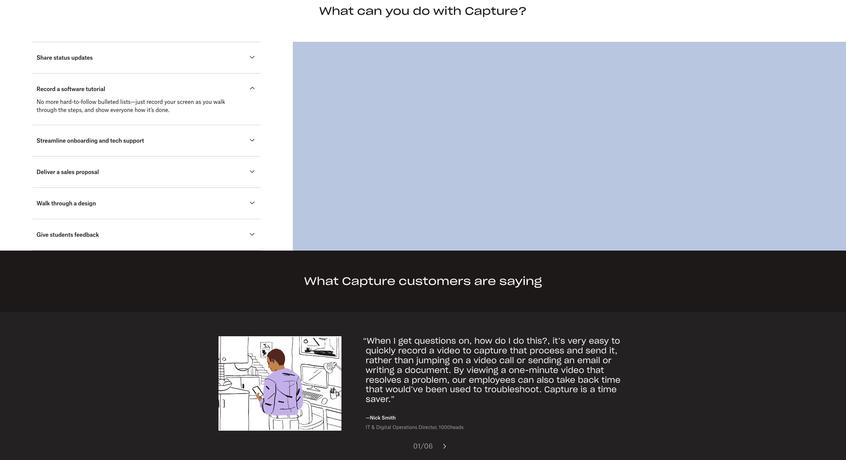 Task type: locate. For each thing, give the bounding box(es) containing it.
would've
[[386, 385, 423, 395]]

and down follow
[[84, 107, 94, 114]]

to up by
[[463, 346, 471, 356]]

more
[[45, 99, 59, 105]]

1 horizontal spatial i
[[508, 336, 511, 347]]

do
[[413, 4, 430, 18], [495, 336, 506, 347], [513, 336, 524, 347]]

1 horizontal spatial how
[[474, 336, 492, 347]]

1 horizontal spatial you
[[385, 4, 410, 18]]

it's inside no more hard-to-follow bulleted lists—just record your screen as you walk through the steps, and show everyone how it's done.
[[147, 107, 154, 114]]

0 vertical spatial that
[[510, 346, 527, 356]]

1 vertical spatial record
[[398, 346, 427, 356]]

it's left done. on the top of the page
[[147, 107, 154, 114]]

record up done. on the top of the page
[[147, 99, 163, 105]]

2 horizontal spatial to
[[612, 336, 620, 347]]

0 horizontal spatial how
[[135, 107, 145, 114]]

0 horizontal spatial can
[[357, 4, 382, 18]]

video up by
[[437, 346, 460, 356]]

lists—just
[[120, 99, 145, 105]]

1 vertical spatial can
[[518, 375, 534, 386]]

0 horizontal spatial video
[[437, 346, 460, 356]]

a right is
[[590, 385, 595, 395]]

saying
[[499, 275, 542, 288]]

that down the writing
[[366, 385, 383, 395]]

and left the send
[[567, 346, 583, 356]]

0 vertical spatial how
[[135, 107, 145, 114]]

to-
[[74, 99, 81, 105]]

record up 'document.'
[[398, 346, 427, 356]]

to
[[612, 336, 620, 347], [463, 346, 471, 356], [473, 385, 482, 395]]

what for what can you do with capture?
[[319, 4, 354, 18]]

hard-
[[60, 99, 74, 105]]

it's
[[147, 107, 154, 114], [553, 336, 565, 347]]

or
[[517, 356, 526, 366], [603, 356, 612, 366]]

1 i from the left
[[394, 336, 396, 347]]

smith
[[382, 415, 396, 421]]

steps,
[[68, 107, 83, 114]]

walk through a design
[[37, 200, 96, 207]]

0 horizontal spatial and
[[84, 107, 94, 114]]

i left get
[[394, 336, 396, 347]]

you
[[385, 4, 410, 18], [203, 99, 212, 105]]

1 horizontal spatial capture
[[544, 385, 578, 395]]

how inside "when i get questions on, how do i do this?, it's very easy to quickly record a video to capture that process and send it, rather than jumping on a video call or sending an email or writing a document. by viewing a one-minute video that resolves a problem, our employees can also take back time that would've been used to troubleshoot. capture is a time saver."
[[474, 336, 492, 347]]

through inside no more hard-to-follow bulleted lists—just record your screen as you walk through the steps, and show everyone how it's done.
[[37, 107, 57, 114]]

a right on in the right of the page
[[466, 356, 471, 366]]

or right call at the bottom
[[517, 356, 526, 366]]

1 vertical spatial what
[[304, 275, 339, 288]]

time right back
[[602, 375, 621, 386]]

saver."
[[366, 395, 395, 405]]

through right walk on the left
[[51, 200, 72, 207]]

0 horizontal spatial it's
[[147, 107, 154, 114]]

resolves
[[366, 375, 401, 386]]

—nick
[[366, 415, 381, 421]]

it's left very
[[553, 336, 565, 347]]

screen
[[177, 99, 194, 105]]

0 horizontal spatial record
[[147, 99, 163, 105]]

minute
[[529, 365, 559, 376]]

give students feedback
[[37, 232, 99, 239]]

by
[[454, 365, 464, 376]]

1 horizontal spatial it's
[[553, 336, 565, 347]]

and
[[84, 107, 94, 114], [99, 138, 109, 144], [567, 346, 583, 356]]

1 vertical spatial capture
[[544, 385, 578, 395]]

can
[[357, 4, 382, 18], [518, 375, 534, 386]]

streamline
[[37, 138, 66, 144]]

to right easy
[[612, 336, 620, 347]]

what
[[319, 4, 354, 18], [304, 275, 339, 288]]

1 vertical spatial that
[[587, 365, 604, 376]]

1 or from the left
[[517, 356, 526, 366]]

one-
[[509, 365, 529, 376]]

do left this?,
[[513, 336, 524, 347]]

0 vertical spatial through
[[37, 107, 57, 114]]

and left tech
[[99, 138, 109, 144]]

operations
[[392, 425, 417, 431]]

it
[[366, 425, 370, 431]]

very
[[568, 336, 586, 347]]

a left sales
[[57, 169, 60, 176]]

2 vertical spatial and
[[567, 346, 583, 356]]

1 vertical spatial and
[[99, 138, 109, 144]]

1 horizontal spatial can
[[518, 375, 534, 386]]

through down more
[[37, 107, 57, 114]]

quickly
[[366, 346, 396, 356]]

1 vertical spatial you
[[203, 99, 212, 105]]

do up call at the bottom
[[495, 336, 506, 347]]

capture
[[342, 275, 395, 288], [544, 385, 578, 395]]

1 vertical spatial how
[[474, 336, 492, 347]]

that up one-
[[510, 346, 527, 356]]

time
[[602, 375, 621, 386], [598, 385, 617, 395]]

0 vertical spatial capture
[[342, 275, 395, 288]]

1 horizontal spatial record
[[398, 346, 427, 356]]

how down the lists—just
[[135, 107, 145, 114]]

share status updates
[[37, 54, 93, 61]]

everyone
[[110, 107, 133, 114]]

1 vertical spatial it's
[[553, 336, 565, 347]]

or right email on the bottom right
[[603, 356, 612, 366]]

capture
[[474, 346, 507, 356]]

i
[[394, 336, 396, 347], [508, 336, 511, 347]]

give
[[37, 232, 49, 239]]

video up is
[[561, 365, 584, 376]]

time right is
[[598, 385, 617, 395]]

get
[[398, 336, 412, 347]]

feedback
[[74, 232, 99, 239]]

0 horizontal spatial to
[[463, 346, 471, 356]]

what for what capture customers are saying
[[304, 275, 339, 288]]

0 horizontal spatial or
[[517, 356, 526, 366]]

0 vertical spatial it's
[[147, 107, 154, 114]]

used
[[450, 385, 471, 395]]

employees
[[469, 375, 515, 386]]

a up 'document.'
[[429, 346, 434, 356]]

&
[[372, 425, 375, 431]]

0 horizontal spatial i
[[394, 336, 396, 347]]

how
[[135, 107, 145, 114], [474, 336, 492, 347]]

that
[[510, 346, 527, 356], [587, 365, 604, 376], [366, 385, 383, 395]]

0 horizontal spatial that
[[366, 385, 383, 395]]

walk
[[37, 200, 50, 207]]

0 vertical spatial what
[[319, 4, 354, 18]]

through
[[37, 107, 57, 114], [51, 200, 72, 207]]

1 horizontal spatial to
[[473, 385, 482, 395]]

2 horizontal spatial do
[[513, 336, 524, 347]]

1 horizontal spatial or
[[603, 356, 612, 366]]

also
[[537, 375, 554, 386]]

2 horizontal spatial and
[[567, 346, 583, 356]]

do left with
[[413, 4, 430, 18]]

video up 'employees'
[[474, 356, 497, 366]]

i up call at the bottom
[[508, 336, 511, 347]]

01/06
[[413, 442, 433, 451]]

record
[[147, 99, 163, 105], [398, 346, 427, 356]]

0 vertical spatial you
[[385, 4, 410, 18]]

0 horizontal spatial capture
[[342, 275, 395, 288]]

tutorial
[[86, 86, 105, 93]]

follow
[[81, 99, 96, 105]]

to right used in the bottom right of the page
[[473, 385, 482, 395]]

0 vertical spatial record
[[147, 99, 163, 105]]

it & digital operations director, 1000heads
[[366, 425, 464, 431]]

2 horizontal spatial that
[[587, 365, 604, 376]]

0 horizontal spatial you
[[203, 99, 212, 105]]

a left one-
[[501, 365, 506, 376]]

0 vertical spatial and
[[84, 107, 94, 114]]

it's inside "when i get questions on, how do i do this?, it's very easy to quickly record a video to capture that process and send it, rather than jumping on a video call or sending an email or writing a document. by viewing a one-minute video that resolves a problem, our employees can also take back time that would've been used to troubleshoot. capture is a time saver."
[[553, 336, 565, 347]]

that down the send
[[587, 365, 604, 376]]

how right on,
[[474, 336, 492, 347]]

1 horizontal spatial that
[[510, 346, 527, 356]]

0 horizontal spatial do
[[413, 4, 430, 18]]

and inside no more hard-to-follow bulleted lists—just record your screen as you walk through the steps, and show everyone how it's done.
[[84, 107, 94, 114]]

what can you do with capture?
[[319, 4, 527, 18]]

on,
[[459, 336, 472, 347]]

our
[[452, 375, 466, 386]]



Task type: vqa. For each thing, say whether or not it's contained in the screenshot.
top and
yes



Task type: describe. For each thing, give the bounding box(es) containing it.
an
[[564, 356, 575, 366]]

this?,
[[527, 336, 550, 347]]

been
[[426, 385, 447, 395]]

your
[[164, 99, 176, 105]]

you inside no more hard-to-follow bulleted lists—just record your screen as you walk through the steps, and show everyone how it's done.
[[203, 99, 212, 105]]

design
[[78, 200, 96, 207]]

writing
[[366, 365, 394, 376]]

the
[[58, 107, 67, 114]]

no more hard-to-follow bulleted lists—just record your screen as you walk through the steps, and show everyone how it's done.
[[37, 99, 225, 114]]

record a software tutorial
[[37, 86, 105, 93]]

walk
[[213, 99, 225, 105]]

a down 'than'
[[404, 375, 409, 386]]

director,
[[419, 425, 437, 431]]

back
[[578, 375, 599, 386]]

streamline onboarding and tech support
[[37, 138, 144, 144]]

is
[[581, 385, 587, 395]]

digital
[[376, 425, 391, 431]]

sending
[[528, 356, 562, 366]]

show
[[95, 107, 109, 114]]

are
[[474, 275, 496, 288]]

take
[[557, 375, 575, 386]]

deliver
[[37, 169, 55, 176]]

on
[[452, 356, 463, 366]]

2 vertical spatial that
[[366, 385, 383, 395]]

"when i get questions on, how do i do this?, it's very easy to quickly record a video to capture that process and send it, rather than jumping on a video call or sending an email or writing a document. by viewing a one-minute video that resolves a problem, our employees can also take back time that would've been used to troubleshoot. capture is a time saver."
[[363, 336, 621, 405]]

a man in home office looks at his phone image
[[218, 337, 341, 431]]

a left design
[[74, 200, 77, 207]]

status
[[54, 54, 70, 61]]

a right the writing
[[397, 365, 402, 376]]

can inside "when i get questions on, how do i do this?, it's very easy to quickly record a video to capture that process and send it, rather than jumping on a video call or sending an email or writing a document. by viewing a one-minute video that resolves a problem, our employees can also take back time that would've been used to troubleshoot. capture is a time saver."
[[518, 375, 534, 386]]

deliver a sales proposal
[[37, 169, 99, 176]]

send
[[586, 346, 607, 356]]

proposal
[[76, 169, 99, 176]]

what capture customers are saying
[[304, 275, 542, 288]]

capture inside "when i get questions on, how do i do this?, it's very easy to quickly record a video to capture that process and send it, rather than jumping on a video call or sending an email or writing a document. by viewing a one-minute video that resolves a problem, our employees can also take back time that would've been used to troubleshoot. capture is a time saver."
[[544, 385, 578, 395]]

a right record
[[57, 86, 60, 93]]

troubleshoot.
[[485, 385, 542, 395]]

easy
[[589, 336, 609, 347]]

with
[[433, 4, 462, 18]]

than
[[394, 356, 414, 366]]

students
[[50, 232, 73, 239]]

sales
[[61, 169, 75, 176]]

1 horizontal spatial do
[[495, 336, 506, 347]]

share
[[37, 54, 52, 61]]

1 horizontal spatial and
[[99, 138, 109, 144]]

0 vertical spatial can
[[357, 4, 382, 18]]

1000heads
[[439, 425, 464, 431]]

record
[[37, 86, 56, 93]]

2 i from the left
[[508, 336, 511, 347]]

problem,
[[412, 375, 450, 386]]

—nick smith
[[366, 415, 396, 421]]

software
[[61, 86, 84, 93]]

updates
[[71, 54, 93, 61]]

questions
[[414, 336, 456, 347]]

2 or from the left
[[603, 356, 612, 366]]

bulleted
[[98, 99, 119, 105]]

call
[[499, 356, 514, 366]]

onboarding
[[67, 138, 98, 144]]

done.
[[156, 107, 169, 114]]

viewing
[[467, 365, 498, 376]]

rather
[[366, 356, 392, 366]]

capture?
[[465, 4, 527, 18]]

it,
[[609, 346, 618, 356]]

document.
[[405, 365, 451, 376]]

email
[[577, 356, 600, 366]]

and inside "when i get questions on, how do i do this?, it's very easy to quickly record a video to capture that process and send it, rather than jumping on a video call or sending an email or writing a document. by viewing a one-minute video that resolves a problem, our employees can also take back time that would've been used to troubleshoot. capture is a time saver."
[[567, 346, 583, 356]]

process
[[530, 346, 564, 356]]

customers
[[399, 275, 471, 288]]

1 horizontal spatial video
[[474, 356, 497, 366]]

support
[[123, 138, 144, 144]]

how inside no more hard-to-follow bulleted lists—just record your screen as you walk through the steps, and show everyone how it's done.
[[135, 107, 145, 114]]

record inside no more hard-to-follow bulleted lists—just record your screen as you walk through the steps, and show everyone how it's done.
[[147, 99, 163, 105]]

2 horizontal spatial video
[[561, 365, 584, 376]]

1 vertical spatial through
[[51, 200, 72, 207]]

record inside "when i get questions on, how do i do this?, it's very easy to quickly record a video to capture that process and send it, rather than jumping on a video call or sending an email or writing a document. by viewing a one-minute video that resolves a problem, our employees can also take back time that would've been used to troubleshoot. capture is a time saver."
[[398, 346, 427, 356]]

tech
[[110, 138, 122, 144]]

"when
[[363, 336, 391, 347]]

no
[[37, 99, 44, 105]]

jumping
[[416, 356, 450, 366]]

as
[[195, 99, 201, 105]]



